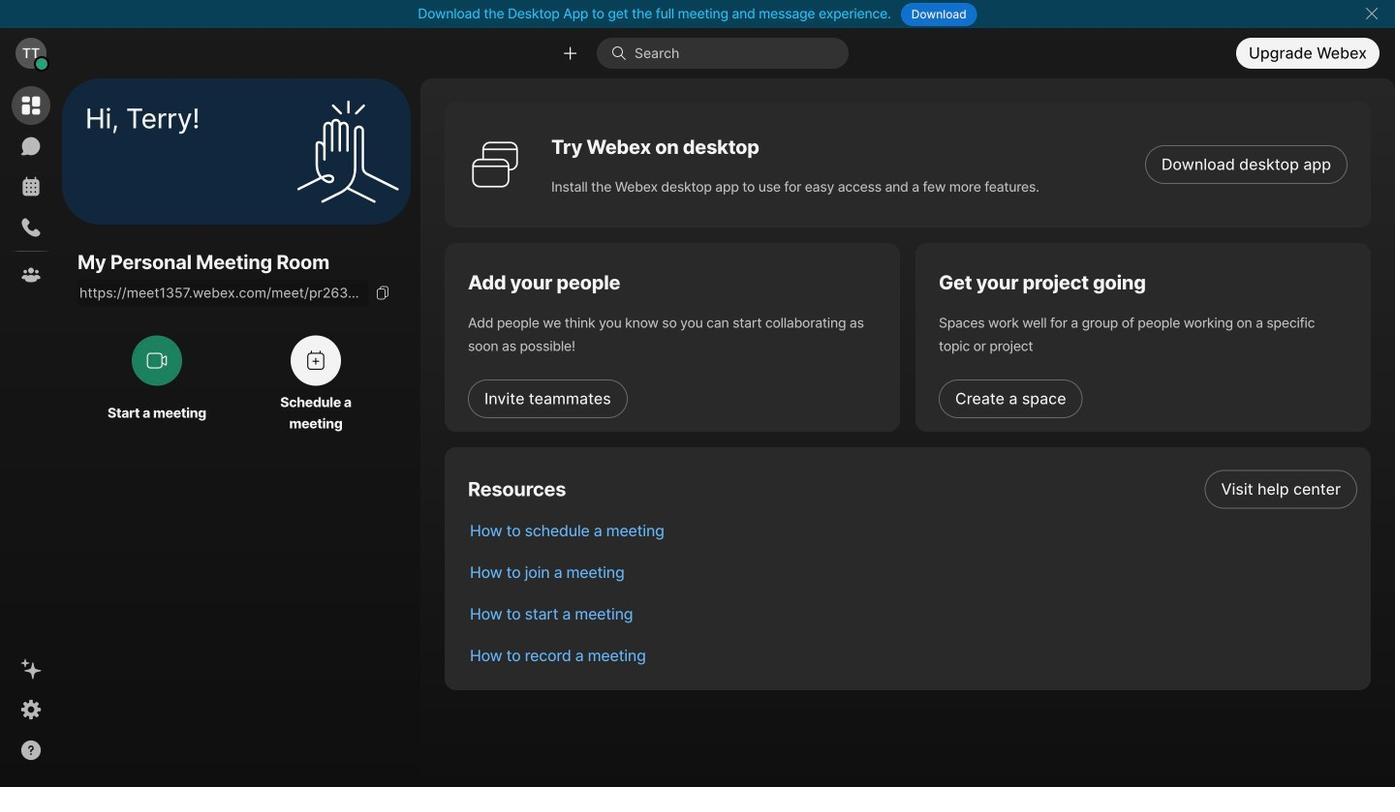Task type: describe. For each thing, give the bounding box(es) containing it.
1 list item from the top
[[455, 469, 1371, 511]]

5 list item from the top
[[455, 636, 1371, 677]]



Task type: locate. For each thing, give the bounding box(es) containing it.
navigation
[[0, 79, 62, 788]]

None text field
[[78, 279, 368, 307]]

webex tab list
[[12, 86, 50, 295]]

4 list item from the top
[[455, 594, 1371, 636]]

two hands high fiving image
[[290, 94, 406, 210]]

3 list item from the top
[[455, 552, 1371, 594]]

list item
[[455, 469, 1371, 511], [455, 511, 1371, 552], [455, 552, 1371, 594], [455, 594, 1371, 636], [455, 636, 1371, 677]]

2 list item from the top
[[455, 511, 1371, 552]]

cancel_16 image
[[1365, 6, 1380, 21]]



